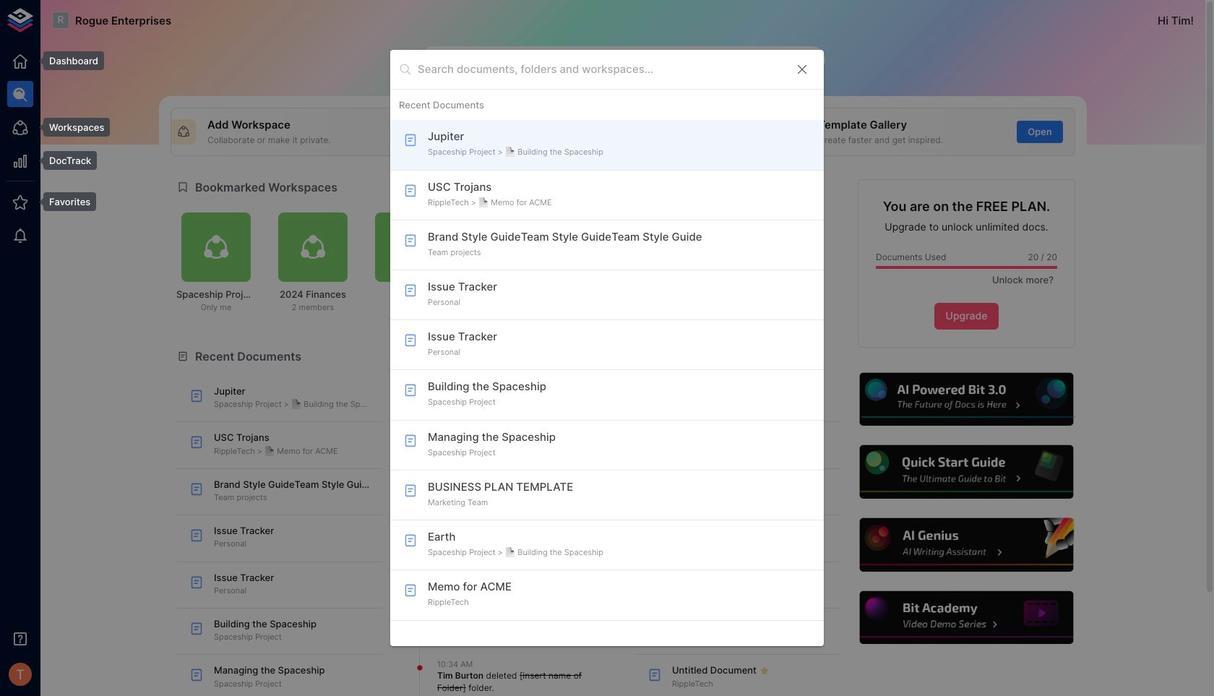 Task type: vqa. For each thing, say whether or not it's contained in the screenshot.
4th help image from the top of the page
yes



Task type: locate. For each thing, give the bounding box(es) containing it.
2 tooltip from the top
[[33, 118, 110, 137]]

4 tooltip from the top
[[33, 192, 96, 211]]

dialog
[[391, 50, 824, 647]]

tooltip
[[33, 51, 104, 70], [33, 118, 110, 137], [33, 151, 97, 170], [33, 192, 96, 211]]

2 help image from the top
[[858, 444, 1076, 501]]

4 help image from the top
[[858, 589, 1076, 647]]

3 help image from the top
[[858, 517, 1076, 574]]

help image
[[858, 371, 1076, 428], [858, 444, 1076, 501], [858, 517, 1076, 574], [858, 589, 1076, 647]]

1 help image from the top
[[858, 371, 1076, 428]]

Search documents, folders and workspaces... text field
[[418, 58, 784, 80]]



Task type: describe. For each thing, give the bounding box(es) containing it.
3 tooltip from the top
[[33, 151, 97, 170]]

1 tooltip from the top
[[33, 51, 104, 70]]



